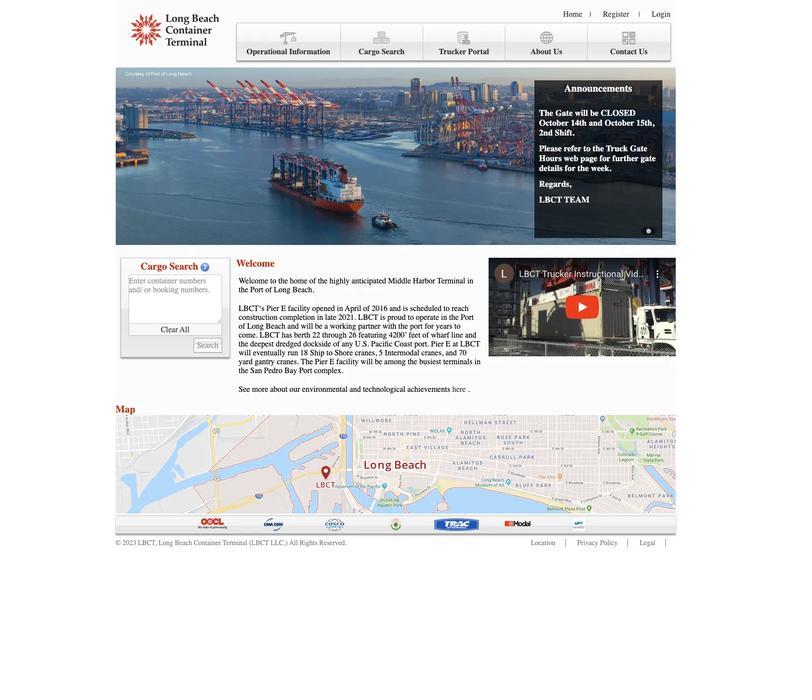 Task type: vqa. For each thing, say whether or not it's contained in the screenshot.
Regards,​
yes



Task type: locate. For each thing, give the bounding box(es) containing it.
see
[[239, 385, 250, 394]]

trucker portal link
[[423, 26, 506, 61]]

e left at
[[446, 340, 451, 348]]

october up please
[[539, 118, 569, 128]]

1 vertical spatial beach
[[175, 539, 192, 547]]

0 horizontal spatial long
[[159, 539, 173, 547]]

Enter container numbers and/ or booking numbers. text field
[[128, 275, 222, 324]]

us
[[554, 47, 563, 56], [639, 47, 648, 56]]

2 horizontal spatial port
[[461, 313, 474, 322]]

1 vertical spatial search
[[169, 261, 198, 272]]

gate up shift.
[[556, 108, 573, 118]]

please
[[539, 143, 562, 153]]

terminals
[[443, 357, 473, 366]]

will
[[575, 108, 588, 118], [301, 322, 313, 331], [239, 348, 251, 357], [361, 357, 373, 366]]

1 vertical spatial cargo search
[[141, 261, 198, 272]]

please refer to the truck gate hours web page for further gate details for the week.
[[539, 143, 656, 173]]

1 vertical spatial be
[[315, 322, 323, 331]]

facility down beach.
[[288, 304, 310, 313]]

None submit
[[194, 338, 222, 353]]

lbct's pier e facility opened in april of 2016 and is scheduled to reach construction completion in late 2021.  lbct is proud to operate in the port of long beach and will be a working partner with the port for years to come.  lbct has berth 22 through 26 featuring 4200' feet of wharf line and the deepest dredged dockside of any u.s. pacific coast port. pier e at lbct will eventually run 18 ship to shore cranes, 5 intermodal cranes, and 70 yard gantry cranes. the pier e facility will be among the busiest terminals in the san pedro bay port complex.
[[239, 304, 481, 375]]

the gate will be closed october 14th and october 15th, 2nd shift.
[[539, 108, 655, 138]]

2 october from the left
[[605, 118, 635, 128]]

e up has on the top of page
[[281, 304, 286, 313]]

of
[[310, 276, 316, 285], [266, 285, 272, 294], [363, 304, 370, 313], [239, 322, 245, 331], [423, 331, 429, 340], [333, 340, 340, 348]]

the left truck
[[593, 143, 604, 153]]

0 horizontal spatial the
[[301, 357, 313, 366]]

privacy
[[578, 539, 599, 547]]

is left scheduled
[[403, 304, 408, 313]]

0 vertical spatial cargo search
[[359, 47, 405, 56]]

0 horizontal spatial cargo
[[141, 261, 167, 272]]

1 vertical spatial all
[[289, 539, 298, 547]]

in right operate on the top right
[[441, 313, 447, 322]]

the
[[539, 108, 554, 118], [301, 357, 313, 366]]

featuring
[[359, 331, 387, 340]]

the up 2nd
[[539, 108, 554, 118]]

1 horizontal spatial long
[[247, 322, 264, 331]]

lbct right at
[[460, 340, 481, 348]]

0 horizontal spatial e
[[281, 304, 286, 313]]

to left the reach
[[444, 304, 450, 313]]

lbct up featuring
[[358, 313, 378, 322]]

refer
[[564, 143, 582, 153]]

the left the san
[[239, 366, 248, 375]]

| left login link
[[639, 10, 640, 19]]

0 horizontal spatial beach
[[175, 539, 192, 547]]

be left among
[[375, 357, 383, 366]]

0 vertical spatial facility
[[288, 304, 310, 313]]

0 vertical spatial cargo
[[359, 47, 380, 56]]

2 horizontal spatial be
[[591, 108, 599, 118]]

for
[[600, 153, 611, 163], [565, 163, 576, 173], [425, 322, 434, 331]]

all right clear
[[180, 325, 190, 334]]

facility down the any in the left of the page
[[337, 357, 359, 366]]

welcome inside welcome to the home of the highly anticipated middle harbor terminal in the port of long beach.
[[239, 276, 268, 285]]

pier
[[267, 304, 279, 313], [431, 340, 444, 348], [315, 357, 328, 366]]

terminal right harbor at top right
[[437, 276, 466, 285]]

0 vertical spatial gate
[[556, 108, 573, 118]]

the inside lbct's pier e facility opened in april of 2016 and is scheduled to reach construction completion in late 2021.  lbct is proud to operate in the port of long beach and will be a working partner with the port for years to come.  lbct has berth 22 through 26 featuring 4200' feet of wharf line and the deepest dredged dockside of any u.s. pacific coast port. pier e at lbct will eventually run 18 ship to shore cranes, 5 intermodal cranes, and 70 yard gantry cranes. the pier e facility will be among the busiest terminals in the san pedro bay port complex.
[[301, 357, 313, 366]]

the right run
[[301, 357, 313, 366]]

1 vertical spatial long
[[247, 322, 264, 331]]

for right page
[[600, 153, 611, 163]]

the up line
[[449, 313, 459, 322]]

be inside the gate will be closed october 14th and october 15th, 2nd shift.
[[591, 108, 599, 118]]

e left shore
[[330, 357, 335, 366]]

1 cranes, from the left
[[355, 348, 377, 357]]

cranes, left the 5
[[355, 348, 377, 357]]

and right line
[[465, 331, 477, 340]]

container
[[194, 539, 221, 547]]

gate
[[556, 108, 573, 118], [630, 143, 648, 153]]

the right among
[[408, 357, 418, 366]]

about
[[531, 47, 552, 56]]

login link
[[652, 10, 671, 19]]

2 vertical spatial long
[[159, 539, 173, 547]]

lbct team
[[539, 195, 590, 205]]

long down lbct's
[[247, 322, 264, 331]]

beach left container
[[175, 539, 192, 547]]

details
[[539, 163, 563, 173]]

us for contact us
[[639, 47, 648, 56]]

gate inside the gate will be closed october 14th and october 15th, 2nd shift.
[[556, 108, 573, 118]]

legal
[[640, 539, 656, 547]]

for right details
[[565, 163, 576, 173]]

1 horizontal spatial the
[[539, 108, 554, 118]]

feet
[[409, 331, 421, 340]]

0 horizontal spatial search
[[169, 261, 198, 272]]

gate right truck
[[630, 143, 648, 153]]

2 vertical spatial pier
[[315, 357, 328, 366]]

web
[[564, 153, 579, 163]]

of down lbct's
[[239, 322, 245, 331]]

closed
[[601, 108, 636, 118]]

| right home link
[[590, 10, 592, 19]]

0 vertical spatial all
[[180, 325, 190, 334]]

here
[[453, 385, 466, 394]]

pacific
[[371, 340, 393, 348]]

is left proud
[[380, 313, 386, 322]]

be left a
[[315, 322, 323, 331]]

beach
[[266, 322, 286, 331], [175, 539, 192, 547]]

0 horizontal spatial us
[[554, 47, 563, 56]]

0 horizontal spatial all
[[180, 325, 190, 334]]

0 vertical spatial pier
[[267, 304, 279, 313]]

0 horizontal spatial |
[[590, 10, 592, 19]]

cranes, down the wharf
[[422, 348, 444, 357]]

all
[[180, 325, 190, 334], [289, 539, 298, 547]]

1 us from the left
[[554, 47, 563, 56]]

to left home at left top
[[270, 276, 276, 285]]

0 horizontal spatial facility
[[288, 304, 310, 313]]

menu bar
[[236, 23, 671, 61]]

lbct
[[539, 195, 562, 205], [358, 313, 378, 322], [260, 331, 280, 340], [460, 340, 481, 348]]

0 vertical spatial the
[[539, 108, 554, 118]]

and
[[390, 304, 401, 313], [288, 322, 299, 331], [465, 331, 477, 340], [446, 348, 457, 357], [350, 385, 361, 394]]

0 horizontal spatial port
[[250, 285, 264, 294]]

the up lbct's
[[239, 285, 248, 294]]

port up lbct's
[[250, 285, 264, 294]]

pier right port.
[[431, 340, 444, 348]]

1 vertical spatial cargo
[[141, 261, 167, 272]]

environmental
[[302, 385, 348, 394]]

page
[[581, 153, 598, 163]]

terminal
[[437, 276, 466, 285], [223, 539, 248, 547]]

1 horizontal spatial be
[[375, 357, 383, 366]]

home
[[563, 10, 583, 19]]

terminal left (lbct on the left
[[223, 539, 248, 547]]

1 horizontal spatial cranes,
[[422, 348, 444, 357]]

the up yard
[[239, 340, 248, 348]]

1 vertical spatial e
[[446, 340, 451, 348]]

portal
[[468, 47, 489, 56]]

0 horizontal spatial october
[[539, 118, 569, 128]]

1 horizontal spatial search
[[382, 47, 405, 56]]

pier down dockside
[[315, 357, 328, 366]]

|
[[590, 10, 592, 19], [639, 10, 640, 19]]

cargo search
[[359, 47, 405, 56], [141, 261, 198, 272]]

0 vertical spatial beach
[[266, 322, 286, 331]]

1 vertical spatial welcome
[[239, 276, 268, 285]]

2 horizontal spatial long
[[274, 285, 291, 294]]

long inside welcome to the home of the highly anticipated middle harbor terminal in the port of long beach.
[[274, 285, 291, 294]]

policy
[[600, 539, 618, 547]]

long left beach.
[[274, 285, 291, 294]]

1 horizontal spatial all
[[289, 539, 298, 547]]

about
[[270, 385, 288, 394]]

long right lbct,
[[159, 539, 173, 547]]

2 vertical spatial port
[[299, 366, 312, 375]]

october
[[539, 118, 569, 128], [605, 118, 635, 128]]

1 vertical spatial gate
[[630, 143, 648, 153]]

0 horizontal spatial for
[[425, 322, 434, 331]]

1 horizontal spatial october
[[605, 118, 635, 128]]

in up the reach
[[468, 276, 474, 285]]

lbct left has on the top of page
[[260, 331, 280, 340]]

0 vertical spatial be
[[591, 108, 599, 118]]

0 vertical spatial long
[[274, 285, 291, 294]]

to right refer
[[584, 143, 591, 153]]

beach up dredged
[[266, 322, 286, 331]]

1 horizontal spatial terminal
[[437, 276, 466, 285]]

1 horizontal spatial cargo search
[[359, 47, 405, 56]]

gate inside please refer to the truck gate hours web page for further gate details for the week.
[[630, 143, 648, 153]]

2 us from the left
[[639, 47, 648, 56]]

all right the llc.)
[[289, 539, 298, 547]]

register link
[[603, 10, 630, 19]]

of left 2016
[[363, 304, 370, 313]]

© 2023 lbct, long beach container terminal (lbct llc.) all rights reserved.
[[116, 539, 347, 547]]

in left late
[[317, 313, 323, 322]]

0 horizontal spatial gate
[[556, 108, 573, 118]]

october up truck
[[605, 118, 635, 128]]

achievements
[[408, 385, 451, 394]]

5
[[379, 348, 383, 357]]

of right feet
[[423, 331, 429, 340]]

location link
[[531, 539, 556, 547]]

welcome
[[236, 258, 275, 269], [239, 276, 268, 285]]

0 vertical spatial welcome
[[236, 258, 275, 269]]

1 horizontal spatial us
[[639, 47, 648, 56]]

to
[[584, 143, 591, 153], [270, 276, 276, 285], [444, 304, 450, 313], [408, 313, 414, 322], [455, 322, 461, 331], [327, 348, 333, 357]]

1 vertical spatial port
[[461, 313, 474, 322]]

eventually
[[253, 348, 286, 357]]

for right port
[[425, 322, 434, 331]]

be
[[591, 108, 599, 118], [315, 322, 323, 331], [375, 357, 383, 366]]

middle
[[388, 276, 411, 285]]

1 horizontal spatial facility
[[337, 357, 359, 366]]

0 vertical spatial terminal
[[437, 276, 466, 285]]

70
[[459, 348, 467, 357]]

and left "technological"
[[350, 385, 361, 394]]

1 vertical spatial the
[[301, 357, 313, 366]]

search
[[382, 47, 405, 56], [169, 261, 198, 272]]

us right about
[[554, 47, 563, 56]]

register
[[603, 10, 630, 19]]

1 horizontal spatial |
[[639, 10, 640, 19]]

1 horizontal spatial cargo
[[359, 47, 380, 56]]

0 vertical spatial e
[[281, 304, 286, 313]]

be left closed
[[591, 108, 599, 118]]

menu bar containing operational information
[[236, 23, 671, 61]]

will down come.
[[239, 348, 251, 357]]

1 vertical spatial facility
[[337, 357, 359, 366]]

0 vertical spatial port
[[250, 285, 264, 294]]

information
[[289, 47, 331, 56]]

1 horizontal spatial for
[[565, 163, 576, 173]]

2016
[[372, 304, 388, 313]]

us right contact
[[639, 47, 648, 56]]

san
[[250, 366, 262, 375]]

2 horizontal spatial pier
[[431, 340, 444, 348]]

clear all
[[161, 325, 190, 334]]

of up construction
[[266, 285, 272, 294]]

truck
[[606, 143, 628, 153]]

has
[[282, 331, 292, 340]]

14th and
[[571, 118, 603, 128]]

to inside welcome to the home of the highly anticipated middle harbor terminal in the port of long beach.
[[270, 276, 276, 285]]

the left week.
[[578, 163, 589, 173]]

trucker
[[439, 47, 467, 56]]

port up line
[[461, 313, 474, 322]]

cranes,
[[355, 348, 377, 357], [422, 348, 444, 357]]

0 horizontal spatial cranes,
[[355, 348, 377, 357]]

pier right lbct's
[[267, 304, 279, 313]]

will down announcements
[[575, 108, 588, 118]]

through
[[322, 331, 347, 340]]

0 horizontal spatial terminal
[[223, 539, 248, 547]]

yard
[[239, 357, 253, 366]]

operate
[[416, 313, 439, 322]]

port right bay
[[299, 366, 312, 375]]

0 vertical spatial search
[[382, 47, 405, 56]]

1 horizontal spatial gate
[[630, 143, 648, 153]]

1 horizontal spatial e
[[330, 357, 335, 366]]

1 horizontal spatial beach
[[266, 322, 286, 331]]

gate
[[641, 153, 656, 163]]

scheduled
[[410, 304, 442, 313]]

and right 2016
[[390, 304, 401, 313]]



Task type: describe. For each thing, give the bounding box(es) containing it.
any
[[342, 340, 353, 348]]

week.
[[591, 163, 612, 173]]

.
[[468, 385, 470, 394]]

busiest
[[420, 357, 441, 366]]

privacy policy
[[578, 539, 618, 547]]

further
[[613, 153, 639, 163]]

2 vertical spatial e
[[330, 357, 335, 366]]

and left 70
[[446, 348, 457, 357]]

1 vertical spatial terminal
[[223, 539, 248, 547]]

1 horizontal spatial is
[[403, 304, 408, 313]]

shore
[[335, 348, 353, 357]]

port.
[[415, 340, 429, 348]]

the left port
[[399, 322, 408, 331]]

about us
[[531, 47, 563, 56]]

intermodal
[[385, 348, 420, 357]]

(lbct
[[249, 539, 269, 547]]

operational
[[247, 47, 287, 56]]

and up dredged
[[288, 322, 299, 331]]

in inside welcome to the home of the highly anticipated middle harbor terminal in the port of long beach.
[[468, 276, 474, 285]]

15th,
[[637, 118, 655, 128]]

us for about us
[[554, 47, 563, 56]]

clear all button
[[128, 324, 222, 336]]

more
[[252, 385, 268, 394]]

2 | from the left
[[639, 10, 640, 19]]

the inside the gate will be closed october 14th and october 15th, 2nd shift.
[[539, 108, 554, 118]]

contact us link
[[588, 26, 671, 61]]

partner
[[358, 322, 381, 331]]

wharf
[[431, 331, 450, 340]]

will left the 5
[[361, 357, 373, 366]]

deepest
[[250, 340, 274, 348]]

cranes.
[[277, 357, 299, 366]]

coast
[[395, 340, 413, 348]]

working
[[330, 322, 356, 331]]

the left highly
[[318, 276, 328, 285]]

dockside
[[303, 340, 331, 348]]

announcements
[[565, 83, 633, 94]]

bay
[[285, 366, 297, 375]]

the left home at left top
[[278, 276, 288, 285]]

port inside welcome to the home of the highly anticipated middle harbor terminal in the port of long beach.
[[250, 285, 264, 294]]

home
[[290, 276, 308, 285]]

here link
[[453, 385, 466, 394]]

will inside the gate will be closed october 14th and october 15th, 2nd shift.
[[575, 108, 588, 118]]

all inside button
[[180, 325, 190, 334]]

operational information link
[[237, 26, 341, 61]]

2 horizontal spatial for
[[600, 153, 611, 163]]

hours
[[539, 153, 562, 163]]

1 horizontal spatial pier
[[315, 357, 328, 366]]

to right proud
[[408, 313, 414, 322]]

complex.
[[314, 366, 343, 375]]

lbct,
[[138, 539, 157, 547]]

reach
[[452, 304, 469, 313]]

completion
[[280, 313, 315, 322]]

contact
[[611, 47, 637, 56]]

at
[[453, 340, 458, 348]]

map
[[116, 404, 135, 415]]

april
[[345, 304, 361, 313]]

4200'
[[389, 331, 407, 340]]

long inside lbct's pier e facility opened in april of 2016 and is scheduled to reach construction completion in late 2021.  lbct is proud to operate in the port of long beach and will be a working partner with the port for years to come.  lbct has berth 22 through 26 featuring 4200' feet of wharf line and the deepest dredged dockside of any u.s. pacific coast port. pier e at lbct will eventually run 18 ship to shore cranes, 5 intermodal cranes, and 70 yard gantry cranes. the pier e facility will be among the busiest terminals in the san pedro bay port complex.
[[247, 322, 264, 331]]

come.
[[239, 331, 258, 340]]

1 horizontal spatial port
[[299, 366, 312, 375]]

berth
[[294, 331, 310, 340]]

home link
[[563, 10, 583, 19]]

in right late
[[337, 304, 343, 313]]

26
[[349, 331, 357, 340]]

location
[[531, 539, 556, 547]]

to right ship
[[327, 348, 333, 357]]

0 horizontal spatial cargo search
[[141, 261, 198, 272]]

beach inside lbct's pier e facility opened in april of 2016 and is scheduled to reach construction completion in late 2021.  lbct is proud to operate in the port of long beach and will be a working partner with the port for years to come.  lbct has berth 22 through 26 featuring 4200' feet of wharf line and the deepest dredged dockside of any u.s. pacific coast port. pier e at lbct will eventually run 18 ship to shore cranes, 5 intermodal cranes, and 70 yard gantry cranes. the pier e facility will be among the busiest terminals in the san pedro bay port complex.
[[266, 322, 286, 331]]

u.s.
[[355, 340, 369, 348]]

cargo inside cargo search link
[[359, 47, 380, 56]]

1 | from the left
[[590, 10, 592, 19]]

legal link
[[640, 539, 656, 547]]

login
[[652, 10, 671, 19]]

0 horizontal spatial be
[[315, 322, 323, 331]]

2 cranes, from the left
[[422, 348, 444, 357]]

welcome for welcome
[[236, 258, 275, 269]]

of left the any in the left of the page
[[333, 340, 340, 348]]

construction
[[239, 313, 278, 322]]

2 vertical spatial be
[[375, 357, 383, 366]]

for inside lbct's pier e facility opened in april of 2016 and is scheduled to reach construction completion in late 2021.  lbct is proud to operate in the port of long beach and will be a working partner with the port for years to come.  lbct has berth 22 through 26 featuring 4200' feet of wharf line and the deepest dredged dockside of any u.s. pacific coast port. pier e at lbct will eventually run 18 ship to shore cranes, 5 intermodal cranes, and 70 yard gantry cranes. the pier e facility will be among the busiest terminals in the san pedro bay port complex.
[[425, 322, 434, 331]]

rights
[[300, 539, 318, 547]]

see more about our environmental and technological achievements here .
[[239, 385, 470, 394]]

contact us
[[611, 47, 648, 56]]

a
[[325, 322, 328, 331]]

line
[[452, 331, 463, 340]]

lbct's
[[239, 304, 265, 313]]

of right home at left top
[[310, 276, 316, 285]]

anticipated
[[352, 276, 386, 285]]

harbor
[[413, 276, 435, 285]]

lbct down regards,​ on the right top
[[539, 195, 562, 205]]

clear
[[161, 325, 178, 334]]

welcome for welcome to the home of the highly anticipated middle harbor terminal in the port of long beach.
[[239, 276, 268, 285]]

about us link
[[506, 26, 588, 61]]

proud
[[388, 313, 406, 322]]

highly
[[330, 276, 350, 285]]

reserved.
[[319, 539, 347, 547]]

dredged
[[276, 340, 301, 348]]

team
[[564, 195, 590, 205]]

0 horizontal spatial pier
[[267, 304, 279, 313]]

22
[[312, 331, 320, 340]]

1 vertical spatial pier
[[431, 340, 444, 348]]

2021.
[[339, 313, 356, 322]]

terminal inside welcome to the home of the highly anticipated middle harbor terminal in the port of long beach.
[[437, 276, 466, 285]]

in right 70
[[475, 357, 481, 366]]

will left a
[[301, 322, 313, 331]]

pedro
[[264, 366, 283, 375]]

1 october from the left
[[539, 118, 569, 128]]

2 horizontal spatial e
[[446, 340, 451, 348]]

beach.
[[293, 285, 314, 294]]

technological
[[363, 385, 406, 394]]

regards,​
[[539, 179, 572, 189]]

ship
[[310, 348, 325, 357]]

to inside please refer to the truck gate hours web page for further gate details for the week.
[[584, 143, 591, 153]]

privacy policy link
[[578, 539, 618, 547]]

0 horizontal spatial is
[[380, 313, 386, 322]]

shift.
[[555, 128, 575, 138]]

to right years
[[455, 322, 461, 331]]



